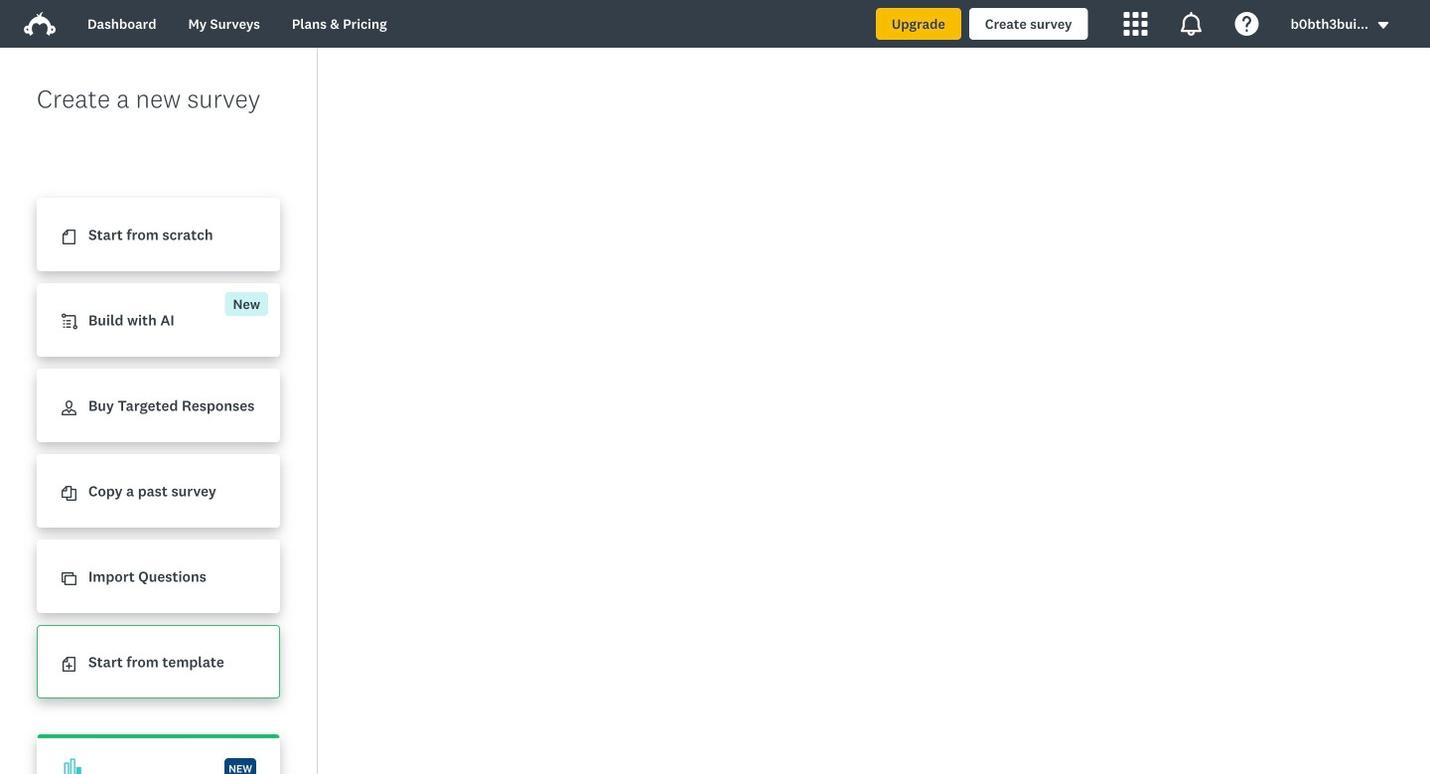 Task type: describe. For each thing, give the bounding box(es) containing it.
1 brand logo image from the top
[[24, 8, 56, 40]]

document image
[[62, 230, 77, 245]]

documentplus image
[[62, 657, 77, 672]]

documentclone image
[[62, 486, 77, 501]]

user image
[[62, 401, 77, 416]]

2 brand logo image from the top
[[24, 12, 56, 36]]

notification center icon image
[[1180, 12, 1204, 36]]



Task type: vqa. For each thing, say whether or not it's contained in the screenshot.
'Brand logo'
yes



Task type: locate. For each thing, give the bounding box(es) containing it.
products icon image
[[1124, 12, 1148, 36], [1124, 12, 1148, 36]]

clone image
[[62, 572, 77, 586]]

dropdown arrow icon image
[[1377, 18, 1391, 32], [1379, 22, 1389, 29]]

help icon image
[[1236, 12, 1260, 36]]

brand logo image
[[24, 8, 56, 40], [24, 12, 56, 36]]



